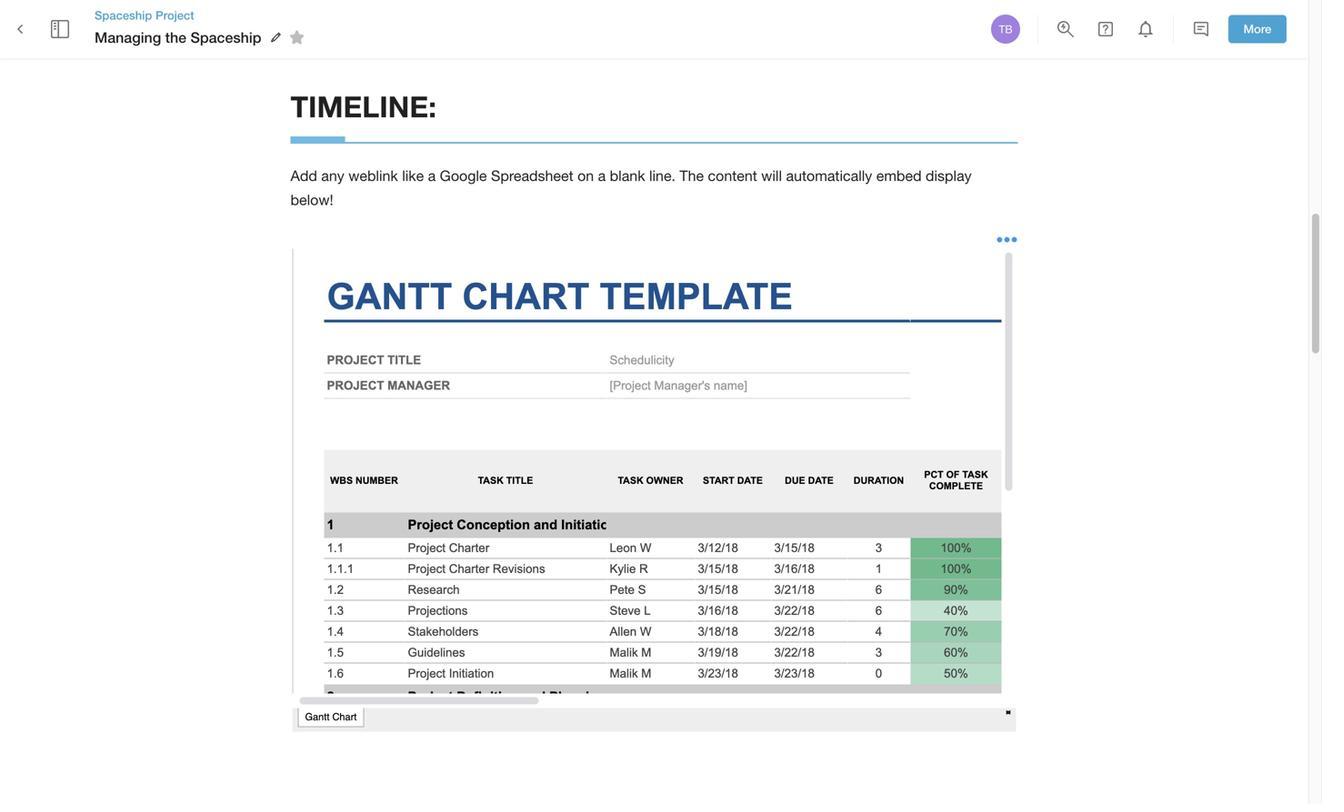 Task type: locate. For each thing, give the bounding box(es) containing it.
0 horizontal spatial a
[[428, 167, 436, 184]]

spaceship project link
[[95, 7, 311, 24]]

0 vertical spatial spaceship
[[95, 8, 152, 22]]

1 horizontal spatial a
[[598, 167, 606, 184]]

spaceship
[[95, 8, 152, 22], [191, 29, 262, 46]]

the
[[165, 29, 187, 46]]

add any weblink like a google spreadsheet on a blank line. the content will automatically embed display below!
[[291, 167, 976, 208]]

line.
[[650, 167, 676, 184]]

will
[[762, 167, 783, 184]]

a
[[428, 167, 436, 184], [598, 167, 606, 184]]

spreadsheet
[[491, 167, 574, 184]]

weblink
[[349, 167, 398, 184]]

on
[[578, 167, 594, 184]]

0 horizontal spatial spaceship
[[95, 8, 152, 22]]

spaceship down spaceship project link
[[191, 29, 262, 46]]

tb button
[[989, 12, 1024, 46]]

1 vertical spatial spaceship
[[191, 29, 262, 46]]

automatically
[[787, 167, 873, 184]]

a right on
[[598, 167, 606, 184]]

a right like
[[428, 167, 436, 184]]

content
[[708, 167, 758, 184]]

spaceship up managing
[[95, 8, 152, 22]]

1 horizontal spatial spaceship
[[191, 29, 262, 46]]

1 a from the left
[[428, 167, 436, 184]]

managing
[[95, 29, 161, 46]]

project
[[156, 8, 194, 22]]



Task type: describe. For each thing, give the bounding box(es) containing it.
the
[[680, 167, 704, 184]]

add
[[291, 167, 317, 184]]

spaceship project
[[95, 8, 194, 22]]

tb
[[999, 23, 1013, 35]]

2 a from the left
[[598, 167, 606, 184]]

display
[[926, 167, 972, 184]]

any
[[321, 167, 345, 184]]

blank
[[610, 167, 646, 184]]

favorite image
[[286, 26, 308, 48]]

google
[[440, 167, 487, 184]]

below!
[[291, 191, 334, 208]]

more
[[1244, 22, 1272, 36]]

like
[[402, 167, 424, 184]]

timeline:
[[291, 89, 437, 124]]

embed
[[877, 167, 922, 184]]

managing the spaceship
[[95, 29, 262, 46]]

more button
[[1229, 15, 1287, 43]]



Task type: vqa. For each thing, say whether or not it's contained in the screenshot.
04:13 PM Noah Lott created 2024 BUSINESS PLAN document . at the bottom right of page
no



